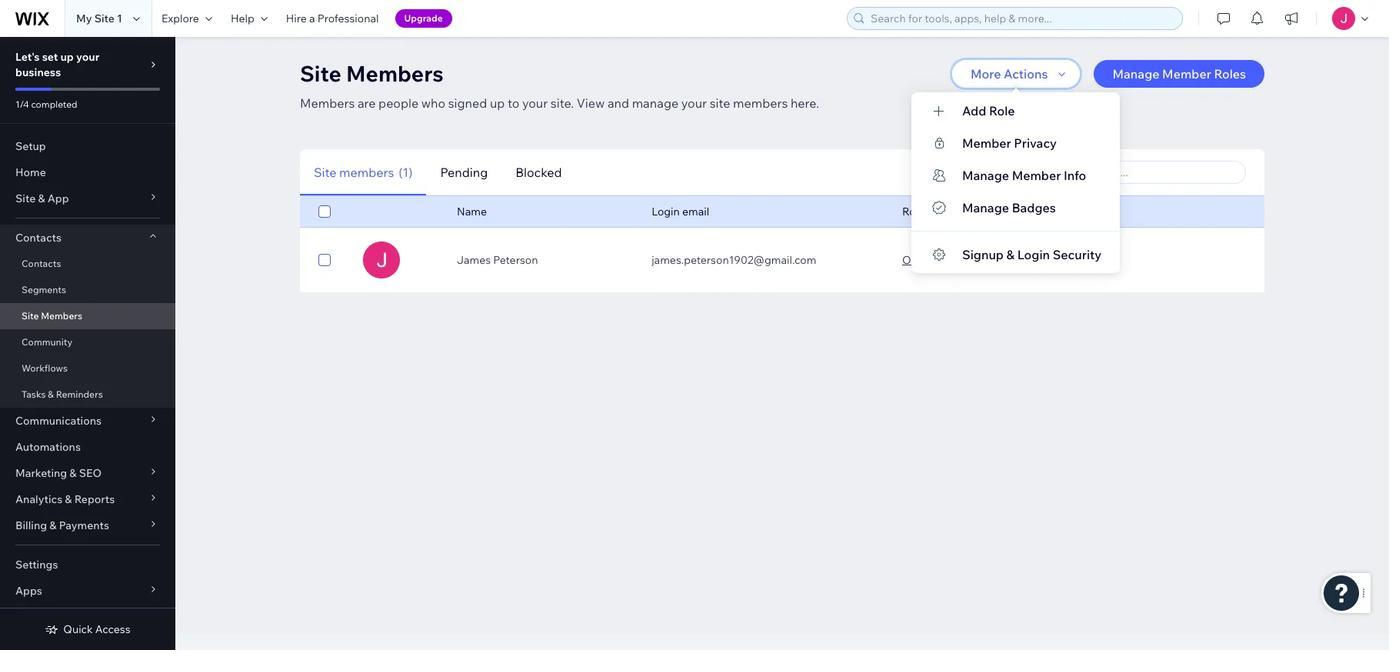 Task type: describe. For each thing, give the bounding box(es) containing it.
upgrade
[[404, 12, 443, 24]]

roles inside button
[[1215, 66, 1246, 82]]

tasks & reminders
[[22, 389, 103, 400]]

1 vertical spatial login
[[1018, 247, 1050, 262]]

manage member info
[[963, 168, 1087, 183]]

site & app
[[15, 192, 69, 205]]

segments
[[22, 284, 66, 295]]

& for billing
[[49, 519, 57, 532]]

help
[[231, 12, 254, 25]]

last
[[1041, 205, 1063, 219]]

manage member roles button
[[1094, 60, 1265, 88]]

marketing & seo
[[15, 466, 102, 480]]

workflows link
[[0, 355, 175, 382]]

workflows
[[22, 362, 68, 374]]

0 horizontal spatial roles
[[903, 205, 930, 219]]

security
[[1053, 247, 1102, 262]]

apps
[[15, 584, 42, 598]]

manage badges
[[963, 200, 1056, 215]]

& for site
[[38, 192, 45, 205]]

1 vertical spatial members
[[339, 164, 394, 180]]

1
[[117, 12, 122, 25]]

set
[[42, 50, 58, 64]]

0 vertical spatial members
[[346, 60, 444, 87]]

automations
[[15, 440, 81, 454]]

1/4
[[15, 98, 29, 110]]

peterson
[[493, 253, 538, 267]]

setup link
[[0, 133, 175, 159]]

seo
[[79, 466, 102, 480]]

role
[[989, 103, 1015, 118]]

your inside let's set up your business
[[76, 50, 99, 64]]

business
[[15, 65, 61, 79]]

1 vertical spatial members
[[300, 95, 355, 111]]

last login
[[1041, 205, 1090, 219]]

& for signup
[[1007, 247, 1015, 262]]

communications button
[[0, 408, 175, 434]]

payments
[[59, 519, 109, 532]]

0 vertical spatial login
[[652, 205, 680, 219]]

login email
[[652, 205, 710, 219]]

site members link
[[0, 303, 175, 329]]

apps button
[[0, 578, 175, 604]]

signed
[[448, 95, 487, 111]]

Search... field
[[1081, 162, 1241, 183]]

here.
[[791, 95, 819, 111]]

james peterson image
[[363, 242, 400, 279]]

blocked button
[[502, 149, 576, 196]]

filter
[[980, 165, 1006, 179]]

community link
[[0, 329, 175, 355]]

members inside sidebar element
[[41, 310, 82, 322]]

1 horizontal spatial members
[[733, 95, 788, 111]]

nov 7, 2023
[[1041, 253, 1099, 267]]

james
[[457, 253, 491, 267]]

tab list containing site members
[[300, 149, 775, 196]]

add role
[[963, 103, 1015, 118]]

contacts for contacts link
[[22, 258, 61, 269]]

1 vertical spatial member
[[963, 135, 1012, 151]]

7,
[[1064, 253, 1072, 267]]

access
[[95, 622, 131, 636]]

filter button
[[953, 161, 1020, 184]]

community
[[22, 336, 72, 348]]

analytics & reports
[[15, 492, 115, 506]]

marketing
[[15, 466, 67, 480]]

upgrade button
[[395, 9, 452, 28]]

member privacy
[[963, 135, 1057, 151]]

my site 1
[[76, 12, 122, 25]]

settings link
[[0, 552, 175, 578]]

hire
[[286, 12, 307, 25]]

signup
[[963, 247, 1004, 262]]

contacts for 'contacts' dropdown button
[[15, 231, 62, 245]]

professional
[[318, 12, 379, 25]]

who
[[421, 95, 446, 111]]

& for marketing
[[69, 466, 77, 480]]

quick
[[63, 622, 93, 636]]

setup
[[15, 139, 46, 153]]

home
[[15, 165, 46, 179]]

badges
[[1012, 200, 1056, 215]]

Search for tools, apps, help & more... field
[[866, 8, 1178, 29]]



Task type: vqa. For each thing, say whether or not it's contained in the screenshot.
Points related to Points icon
no



Task type: locate. For each thing, give the bounding box(es) containing it.
&
[[38, 192, 45, 205], [1007, 247, 1015, 262], [48, 389, 54, 400], [69, 466, 77, 480], [65, 492, 72, 506], [49, 519, 57, 532]]

up inside let's set up your business
[[60, 50, 74, 64]]

contacts down site & app
[[15, 231, 62, 245]]

None checkbox
[[319, 202, 331, 221]]

automations link
[[0, 434, 175, 460]]

site.
[[551, 95, 574, 111]]

2 vertical spatial members
[[41, 310, 82, 322]]

2 horizontal spatial member
[[1163, 66, 1212, 82]]

signup & login security
[[963, 247, 1102, 262]]

pending
[[440, 164, 488, 180]]

members
[[733, 95, 788, 111], [339, 164, 394, 180]]

add
[[963, 103, 987, 118]]

contacts inside dropdown button
[[15, 231, 62, 245]]

manage for manage member info
[[963, 168, 1010, 183]]

site members
[[300, 60, 444, 87], [22, 310, 82, 322]]

1 vertical spatial contacts
[[22, 258, 61, 269]]

0 vertical spatial up
[[60, 50, 74, 64]]

contacts link
[[0, 251, 175, 277]]

are
[[358, 95, 376, 111]]

1 vertical spatial roles
[[903, 205, 930, 219]]

privacy
[[1014, 135, 1057, 151]]

login
[[1065, 205, 1090, 219]]

& inside dropdown button
[[69, 466, 77, 480]]

& right billing at the left
[[49, 519, 57, 532]]

1 horizontal spatial login
[[1018, 247, 1050, 262]]

tasks & reminders link
[[0, 382, 175, 408]]

james.peterson1902@gmail.com
[[652, 253, 817, 267]]

& left 'reports'
[[65, 492, 72, 506]]

& inside popup button
[[49, 519, 57, 532]]

view
[[577, 95, 605, 111]]

& for analytics
[[65, 492, 72, 506]]

members up community
[[41, 310, 82, 322]]

1 horizontal spatial up
[[490, 95, 505, 111]]

1/4 completed
[[15, 98, 77, 110]]

site members inside sidebar element
[[22, 310, 82, 322]]

1 horizontal spatial roles
[[1215, 66, 1246, 82]]

to
[[508, 95, 520, 111]]

0 vertical spatial member
[[1163, 66, 1212, 82]]

member for manage member roles
[[1163, 66, 1212, 82]]

members up the people
[[346, 60, 444, 87]]

my
[[76, 12, 92, 25]]

settings
[[15, 558, 58, 572]]

0 horizontal spatial your
[[76, 50, 99, 64]]

completed
[[31, 98, 77, 110]]

explore
[[162, 12, 199, 25]]

manage for manage badges
[[963, 200, 1010, 215]]

2 horizontal spatial your
[[682, 95, 707, 111]]

0 vertical spatial roles
[[1215, 66, 1246, 82]]

quick access button
[[45, 622, 131, 636]]

tasks
[[22, 389, 46, 400]]

site members (1)
[[314, 164, 413, 180]]

site members up are
[[300, 60, 444, 87]]

up left to
[[490, 95, 505, 111]]

(1)
[[399, 164, 413, 180]]

marketing & seo button
[[0, 460, 175, 486]]

your left the 'site'
[[682, 95, 707, 111]]

login
[[652, 205, 680, 219], [1018, 247, 1050, 262]]

site members up community
[[22, 310, 82, 322]]

owner
[[903, 253, 936, 267]]

site & app button
[[0, 185, 175, 212]]

2 vertical spatial manage
[[963, 200, 1010, 215]]

a
[[309, 12, 315, 25]]

communications
[[15, 414, 102, 428]]

members are people who signed up to your site. view and manage your site members here.
[[300, 95, 819, 111]]

contacts button
[[0, 225, 175, 251]]

up right set
[[60, 50, 74, 64]]

let's
[[15, 50, 40, 64]]

info
[[1064, 168, 1087, 183]]

let's set up your business
[[15, 50, 99, 79]]

site
[[710, 95, 731, 111]]

site inside "site & app" popup button
[[15, 192, 36, 205]]

site inside site members link
[[22, 310, 39, 322]]

1 horizontal spatial member
[[1012, 168, 1061, 183]]

2023
[[1074, 253, 1099, 267]]

& inside 'popup button'
[[65, 492, 72, 506]]

email
[[682, 205, 710, 219]]

manage inside button
[[1113, 66, 1160, 82]]

0 horizontal spatial member
[[963, 135, 1012, 151]]

login left email
[[652, 205, 680, 219]]

pending button
[[427, 149, 502, 196]]

help button
[[222, 0, 277, 37]]

0 horizontal spatial login
[[652, 205, 680, 219]]

0 horizontal spatial site members
[[22, 310, 82, 322]]

login left the 7,
[[1018, 247, 1050, 262]]

reports
[[74, 492, 115, 506]]

manage for manage member roles
[[1113, 66, 1160, 82]]

home link
[[0, 159, 175, 185]]

members left "(1)"
[[339, 164, 394, 180]]

0 vertical spatial manage
[[1113, 66, 1160, 82]]

james peterson
[[457, 253, 538, 267]]

member for manage member info
[[1012, 168, 1061, 183]]

manage
[[1113, 66, 1160, 82], [963, 168, 1010, 183], [963, 200, 1010, 215]]

0 vertical spatial site members
[[300, 60, 444, 87]]

and
[[608, 95, 629, 111]]

1 horizontal spatial site members
[[300, 60, 444, 87]]

analytics & reports button
[[0, 486, 175, 512]]

& right signup
[[1007, 247, 1015, 262]]

& right tasks on the left bottom
[[48, 389, 54, 400]]

analytics
[[15, 492, 62, 506]]

0 vertical spatial contacts
[[15, 231, 62, 245]]

app
[[48, 192, 69, 205]]

actions
[[1004, 66, 1048, 82]]

0 vertical spatial members
[[733, 95, 788, 111]]

tab list
[[300, 149, 775, 196]]

1 vertical spatial up
[[490, 95, 505, 111]]

more
[[971, 66, 1001, 82]]

& for tasks
[[48, 389, 54, 400]]

more actions button
[[953, 60, 1081, 88]]

billing & payments
[[15, 519, 109, 532]]

members left are
[[300, 95, 355, 111]]

up
[[60, 50, 74, 64], [490, 95, 505, 111]]

billing
[[15, 519, 47, 532]]

& inside popup button
[[38, 192, 45, 205]]

hire a professional link
[[277, 0, 388, 37]]

& left the 'app'
[[38, 192, 45, 205]]

1 vertical spatial manage
[[963, 168, 1010, 183]]

member
[[1163, 66, 1212, 82], [963, 135, 1012, 151], [1012, 168, 1061, 183]]

blocked
[[516, 164, 562, 180]]

nov
[[1041, 253, 1062, 267]]

None checkbox
[[319, 251, 331, 269]]

contacts up segments
[[22, 258, 61, 269]]

sidebar element
[[0, 37, 175, 650]]

your
[[76, 50, 99, 64], [522, 95, 548, 111], [682, 95, 707, 111]]

hire a professional
[[286, 12, 379, 25]]

member inside button
[[1163, 66, 1212, 82]]

your right set
[[76, 50, 99, 64]]

2 vertical spatial member
[[1012, 168, 1061, 183]]

manage member roles
[[1113, 66, 1246, 82]]

0 horizontal spatial up
[[60, 50, 74, 64]]

members right the 'site'
[[733, 95, 788, 111]]

1 vertical spatial site members
[[22, 310, 82, 322]]

your right to
[[522, 95, 548, 111]]

members
[[346, 60, 444, 87], [300, 95, 355, 111], [41, 310, 82, 322]]

& left seo
[[69, 466, 77, 480]]

0 horizontal spatial members
[[339, 164, 394, 180]]

reminders
[[56, 389, 103, 400]]

1 horizontal spatial your
[[522, 95, 548, 111]]

site
[[94, 12, 115, 25], [300, 60, 341, 87], [314, 164, 337, 180], [15, 192, 36, 205], [22, 310, 39, 322]]

contacts
[[15, 231, 62, 245], [22, 258, 61, 269]]

billing & payments button
[[0, 512, 175, 539]]

manage
[[632, 95, 679, 111]]



